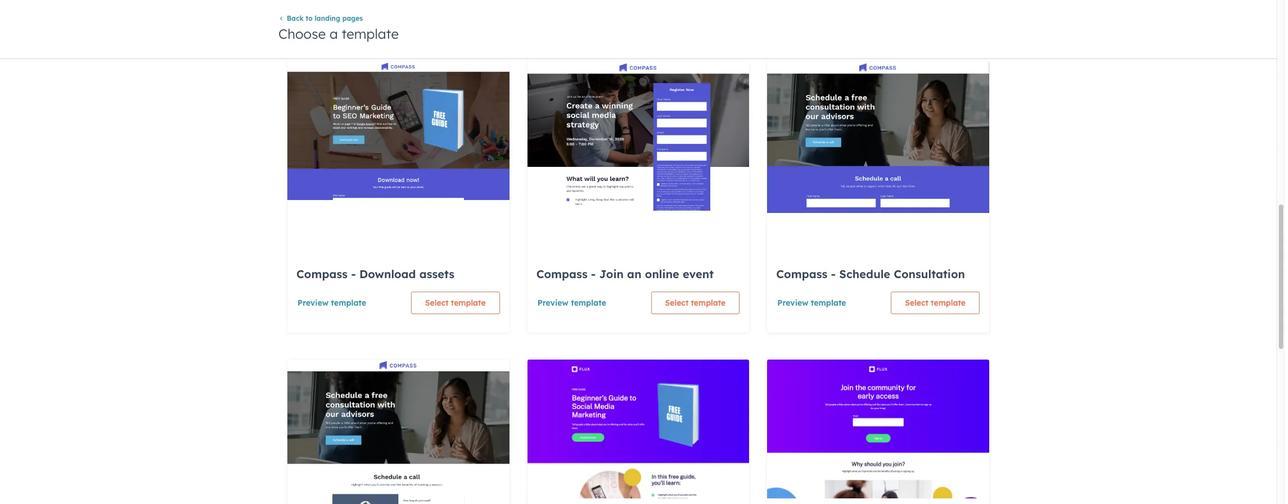 Task type: locate. For each thing, give the bounding box(es) containing it.
select template down consultation
[[906, 298, 966, 308]]

2 compass from the left
[[537, 267, 588, 281]]

select template
[[425, 298, 486, 308], [666, 298, 726, 308], [906, 298, 966, 308]]

1 select template button from the left
[[411, 292, 500, 315]]

select down online
[[666, 298, 689, 308]]

preview template button
[[297, 292, 367, 315], [537, 292, 607, 315], [777, 292, 847, 315]]

2 select template button from the left
[[651, 292, 740, 315]]

preview template for schedule
[[778, 298, 847, 308]]

1 horizontal spatial select
[[666, 298, 689, 308]]

2 horizontal spatial preview template button
[[777, 292, 847, 315]]

1 horizontal spatial compass
[[537, 267, 588, 281]]

0 horizontal spatial -
[[351, 267, 356, 281]]

0 horizontal spatial preview template
[[298, 298, 367, 308]]

1 select from the left
[[425, 298, 449, 308]]

1 preview template from the left
[[298, 298, 367, 308]]

2 horizontal spatial select template button
[[892, 292, 980, 315]]

1 horizontal spatial preview template button
[[537, 292, 607, 315]]

select template button for compass - download assets
[[411, 292, 500, 315]]

preview
[[298, 298, 329, 308], [538, 298, 569, 308], [778, 298, 809, 308]]

select template button down event
[[651, 292, 740, 315]]

select template down event
[[666, 298, 726, 308]]

download
[[360, 267, 416, 281]]

2 preview template from the left
[[538, 298, 607, 308]]

2 preview template button from the left
[[537, 292, 607, 315]]

preview template button for schedule
[[777, 292, 847, 315]]

0 horizontal spatial select
[[425, 298, 449, 308]]

assets
[[420, 267, 455, 281]]

select down assets
[[425, 298, 449, 308]]

compass - join an online event
[[537, 267, 714, 281]]

select template button down consultation
[[892, 292, 980, 315]]

preview template
[[298, 298, 367, 308], [538, 298, 607, 308], [778, 298, 847, 308]]

- left download
[[351, 267, 356, 281]]

select for assets
[[425, 298, 449, 308]]

1 select template from the left
[[425, 298, 486, 308]]

a
[[330, 26, 338, 42]]

2 horizontal spatial select
[[906, 298, 929, 308]]

select template button
[[411, 292, 500, 315], [651, 292, 740, 315], [892, 292, 980, 315]]

template down consultation
[[931, 298, 966, 308]]

2 horizontal spatial preview template
[[778, 298, 847, 308]]

- left join
[[591, 267, 596, 281]]

3 select template from the left
[[906, 298, 966, 308]]

select template button for compass - schedule consultation
[[892, 292, 980, 315]]

preview template button for download
[[297, 292, 367, 315]]

2 - from the left
[[591, 267, 596, 281]]

1 horizontal spatial select template
[[666, 298, 726, 308]]

3 select template button from the left
[[892, 292, 980, 315]]

2 preview from the left
[[538, 298, 569, 308]]

- left schedule
[[832, 267, 836, 281]]

3 preview template button from the left
[[777, 292, 847, 315]]

back to landing pages
[[287, 14, 363, 23]]

0 horizontal spatial preview template button
[[297, 292, 367, 315]]

2 select template from the left
[[666, 298, 726, 308]]

2 horizontal spatial -
[[832, 267, 836, 281]]

2 horizontal spatial compass
[[777, 267, 828, 281]]

select template for compass - join an online event
[[666, 298, 726, 308]]

0 horizontal spatial compass
[[297, 267, 348, 281]]

1 horizontal spatial preview
[[538, 298, 569, 308]]

pages
[[343, 14, 363, 23]]

select down consultation
[[906, 298, 929, 308]]

3 preview from the left
[[778, 298, 809, 308]]

select template button down assets
[[411, 292, 500, 315]]

select
[[425, 298, 449, 308], [666, 298, 689, 308], [906, 298, 929, 308]]

preview template for join
[[538, 298, 607, 308]]

select template button for compass - join an online event
[[651, 292, 740, 315]]

preview image for 'flux - join an online event' template image
[[768, 360, 990, 499]]

back to landing pages link
[[279, 14, 363, 23]]

preview template for download
[[298, 298, 367, 308]]

event
[[683, 267, 714, 281]]

select template down assets
[[425, 298, 486, 308]]

2 select from the left
[[666, 298, 689, 308]]

preview template button for join
[[537, 292, 607, 315]]

2 horizontal spatial select template
[[906, 298, 966, 308]]

- for join
[[591, 267, 596, 281]]

3 preview template from the left
[[778, 298, 847, 308]]

1 preview from the left
[[298, 298, 329, 308]]

1 horizontal spatial preview template
[[538, 298, 607, 308]]

2 horizontal spatial preview
[[778, 298, 809, 308]]

1 preview template button from the left
[[297, 292, 367, 315]]

consultation
[[894, 267, 966, 281]]

1 horizontal spatial -
[[591, 267, 596, 281]]

3 compass from the left
[[777, 267, 828, 281]]

3 select from the left
[[906, 298, 929, 308]]

1 horizontal spatial select template button
[[651, 292, 740, 315]]

preview image for 'compass - download assets' template image
[[288, 61, 510, 200]]

3 - from the left
[[832, 267, 836, 281]]

-
[[351, 267, 356, 281], [591, 267, 596, 281], [832, 267, 836, 281]]

template
[[342, 26, 399, 42], [331, 298, 367, 308], [451, 298, 486, 308], [571, 298, 607, 308], [691, 298, 726, 308], [811, 298, 847, 308], [931, 298, 966, 308]]

0 horizontal spatial select template
[[425, 298, 486, 308]]

0 horizontal spatial preview
[[298, 298, 329, 308]]

1 - from the left
[[351, 267, 356, 281]]

1 compass from the left
[[297, 267, 348, 281]]

compass
[[297, 267, 348, 281], [537, 267, 588, 281], [777, 267, 828, 281]]

0 horizontal spatial select template button
[[411, 292, 500, 315]]

preview for compass - download assets
[[298, 298, 329, 308]]



Task type: vqa. For each thing, say whether or not it's contained in the screenshot.
Create corresponding to Create date
no



Task type: describe. For each thing, give the bounding box(es) containing it.
compass - download assets
[[297, 267, 455, 281]]

schedule
[[840, 267, 891, 281]]

template down schedule
[[811, 298, 847, 308]]

template down join
[[571, 298, 607, 308]]

compass - schedule consultation
[[777, 267, 966, 281]]

back
[[287, 14, 304, 23]]

compass for compass - join an online event
[[537, 267, 588, 281]]

template down compass - download assets
[[331, 298, 367, 308]]

select for an
[[666, 298, 689, 308]]

online
[[645, 267, 680, 281]]

select template for compass - schedule consultation
[[906, 298, 966, 308]]

template down pages
[[342, 26, 399, 42]]

an
[[628, 267, 642, 281]]

template down event
[[691, 298, 726, 308]]

choose
[[279, 26, 326, 42]]

landing
[[315, 14, 341, 23]]

template down assets
[[451, 298, 486, 308]]

preview for compass - join an online event
[[538, 298, 569, 308]]

join
[[600, 267, 624, 281]]

choose a template
[[279, 26, 399, 42]]

- for download
[[351, 267, 356, 281]]

preview image for 'compass - schedule meeting' template image
[[288, 360, 510, 505]]

- for schedule
[[832, 267, 836, 281]]

compass for compass - download assets
[[297, 267, 348, 281]]

select for consultation
[[906, 298, 929, 308]]

preview image for 'compass - schedule consultation' template image
[[768, 61, 990, 213]]

preview image for 'flux - download assets' template image
[[528, 360, 750, 499]]

compass for compass - schedule consultation
[[777, 267, 828, 281]]

select template for compass - download assets
[[425, 298, 486, 308]]

preview for compass - schedule consultation
[[778, 298, 809, 308]]

preview image for 'compass - join an online event' template image
[[528, 61, 750, 211]]

to
[[306, 14, 313, 23]]



